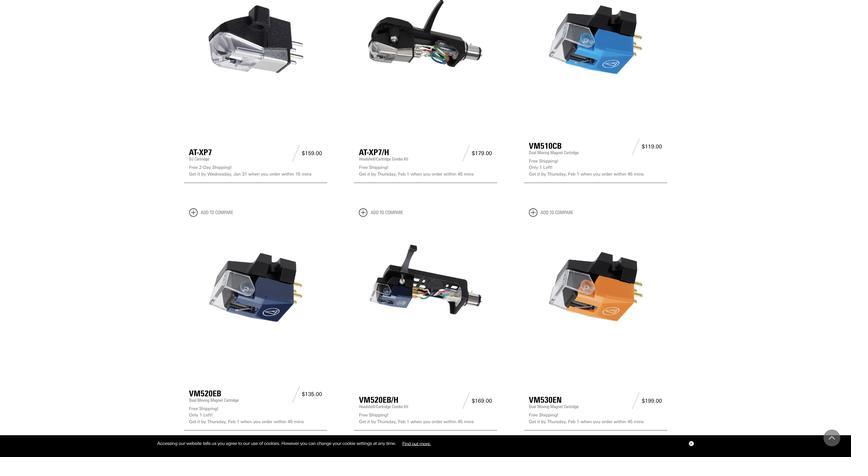 Task type: describe. For each thing, give the bounding box(es) containing it.
cartridge inside at-xp7 dj cartridge
[[195, 157, 209, 162]]

get down vm530en
[[529, 420, 536, 425]]

thursday, down vm510cb dual moving magnet cartridge
[[548, 172, 567, 177]]

shipping! down vm520eb dual moving magnet cartridge on the left bottom of page
[[199, 407, 218, 412]]

at-xp7/h headshell/cartridge combo kit
[[359, 148, 408, 162]]

-
[[202, 165, 203, 170]]

add for vm520eb/h
[[371, 210, 379, 216]]

cross image
[[690, 443, 692, 446]]

cartridge for vm530en
[[564, 405, 579, 410]]

shipping! down vm520eb/h headshell/cartridge combo kit
[[369, 413, 389, 418]]

combo inside vm520eb/h headshell/cartridge combo kit
[[392, 405, 403, 410]]

mins down $179.00
[[464, 172, 474, 177]]

add to compare for vm530en
[[541, 210, 573, 216]]

mins up however
[[294, 420, 304, 425]]

vm530en
[[529, 396, 562, 405]]

2
[[199, 165, 202, 170]]

free shipping! get it by thursday, feb 1 when you order within 45 mins for vm530en
[[529, 413, 644, 425]]

1 horizontal spatial only
[[529, 165, 538, 170]]

mins down $199.00
[[634, 420, 644, 425]]

however
[[281, 441, 299, 447]]

shipping! inside free 2 -day shipping! get it by wednesday, jan 31 when you order within 15 mins
[[212, 165, 232, 170]]

magnet for vm530en
[[551, 405, 563, 410]]

vm520eb/h headshell/cartridge combo kit
[[359, 396, 408, 410]]

kit inside the at-xp7/h headshell/cartridge combo kit
[[404, 157, 408, 162]]

any
[[378, 441, 385, 447]]

kit inside vm520eb/h headshell/cartridge combo kit
[[404, 405, 408, 410]]

find
[[402, 441, 411, 447]]

by up at
[[371, 420, 376, 425]]

add to compare for vm520eb
[[201, 210, 233, 216]]

vm530en dual moving magnet cartridge
[[529, 396, 579, 410]]

feb down the at-xp7/h headshell/cartridge combo kit
[[398, 172, 406, 177]]

compare for vm530en
[[555, 210, 573, 216]]

it down vm510cb
[[538, 172, 540, 177]]

moving for vm520eb
[[197, 398, 210, 403]]

accessing our website tells us you agree to our use of cookies. however you can change your cookie settings at any time.
[[157, 441, 397, 447]]

free down vm520eb/h
[[359, 413, 368, 418]]

thursday, down vm520eb/h headshell/cartridge combo kit
[[377, 420, 397, 425]]

day
[[203, 165, 211, 170]]

add to compare button for vm520eb/h
[[359, 209, 403, 217]]

find out more. link
[[397, 439, 436, 449]]

at
[[373, 441, 377, 447]]

time.
[[386, 441, 396, 447]]

get up "settings"
[[359, 420, 366, 425]]

your
[[333, 441, 341, 447]]

to for vm530en
[[550, 210, 554, 216]]

xp7/h
[[369, 148, 389, 158]]

cartridge for vm510cb
[[564, 150, 579, 155]]

1 horizontal spatial free shipping! only 1 left! get it by thursday, feb 1 when you order within 45 mins
[[529, 159, 644, 177]]

dual for vm510cb
[[529, 150, 537, 155]]

vm520eb/h
[[359, 396, 399, 405]]

free down "vm520eb"
[[189, 407, 198, 412]]

free down vm530en
[[529, 413, 538, 418]]

$159.00
[[302, 150, 322, 157]]

xp7
[[199, 148, 212, 158]]

at- for xp7
[[189, 148, 199, 158]]

$135.00
[[302, 392, 322, 398]]

it down xp7/h
[[367, 172, 370, 177]]

it inside free 2 -day shipping! get it by wednesday, jan 31 when you order within 15 mins
[[197, 172, 200, 177]]

vm530en image
[[529, 223, 662, 356]]

thursday, down the at-xp7/h headshell/cartridge combo kit
[[377, 172, 397, 177]]

0 horizontal spatial only
[[189, 413, 198, 418]]

it up website
[[197, 420, 200, 425]]

get down the at-xp7/h headshell/cartridge combo kit
[[359, 172, 366, 177]]

divider line image for vm520eb/h
[[460, 393, 472, 410]]

order inside free 2 -day shipping! get it by wednesday, jan 31 when you order within 15 mins
[[270, 172, 280, 177]]

it down vm530en
[[538, 420, 540, 425]]

at-xp7 dj cartridge
[[189, 148, 212, 162]]

by inside free 2 -day shipping! get it by wednesday, jan 31 when you order within 15 mins
[[201, 172, 206, 177]]

add to compare button for vm530en
[[529, 209, 573, 217]]

divider line image for at-xp7/h
[[460, 145, 472, 162]]

dj
[[189, 157, 194, 162]]

free inside free 2 -day shipping! get it by wednesday, jan 31 when you order within 15 mins
[[189, 165, 198, 170]]

divider line image for at-xp7
[[290, 145, 302, 162]]

free down vm510cb
[[529, 159, 538, 164]]

tells
[[203, 441, 211, 447]]

free 2 -day shipping! get it by wednesday, jan 31 when you order within 15 mins
[[189, 165, 312, 177]]

jan
[[234, 172, 241, 177]]

magnet for vm520eb
[[210, 398, 223, 403]]



Task type: vqa. For each thing, say whether or not it's contained in the screenshot.
"revolution"
no



Task type: locate. For each thing, give the bounding box(es) containing it.
moving for vm510cb
[[537, 150, 550, 155]]

get down vm510cb
[[529, 172, 536, 177]]

cartridge inside vm510cb dual moving magnet cartridge
[[564, 150, 579, 155]]

out
[[412, 441, 419, 447]]

feb
[[398, 172, 406, 177], [568, 172, 576, 177], [228, 420, 236, 425], [398, 420, 406, 425], [568, 420, 576, 425]]

magnet inside vm510cb dual moving magnet cartridge
[[551, 150, 563, 155]]

0 horizontal spatial free shipping! only 1 left! get it by thursday, feb 1 when you order within 45 mins
[[189, 407, 304, 425]]

settings
[[357, 441, 372, 447]]

free
[[529, 159, 538, 164], [189, 165, 198, 170], [359, 165, 368, 170], [189, 407, 198, 412], [359, 413, 368, 418], [529, 413, 538, 418]]

0 horizontal spatial add
[[201, 210, 209, 216]]

31
[[242, 172, 247, 177]]

0 vertical spatial kit
[[404, 157, 408, 162]]

moving inside vm520eb dual moving magnet cartridge
[[197, 398, 210, 403]]

1 horizontal spatial left!
[[544, 165, 553, 170]]

by down vm510cb dual moving magnet cartridge
[[541, 172, 546, 177]]

left! down vm520eb dual moving magnet cartridge on the left bottom of page
[[203, 413, 213, 418]]

shipping! down vm510cb dual moving magnet cartridge
[[539, 159, 559, 164]]

moving
[[537, 150, 550, 155], [197, 398, 210, 403], [537, 405, 550, 410]]

at- for xp7/h
[[359, 148, 369, 158]]

1 horizontal spatial add
[[371, 210, 379, 216]]

dual inside vm530en dual moving magnet cartridge
[[529, 405, 537, 410]]

2 at- from the left
[[359, 148, 369, 158]]

dual inside vm510cb dual moving magnet cartridge
[[529, 150, 537, 155]]

1 compare from the left
[[215, 210, 233, 216]]

0 horizontal spatial left!
[[203, 413, 213, 418]]

2 horizontal spatial add to compare
[[541, 210, 573, 216]]

free shipping! only 1 left! get it by thursday, feb 1 when you order within 45 mins
[[529, 159, 644, 177], [189, 407, 304, 425]]

$179.00
[[472, 150, 492, 157]]

feb up agree on the bottom of page
[[228, 420, 236, 425]]

$169.00
[[472, 398, 492, 405]]

divider line image for vm530en
[[630, 393, 642, 410]]

moving inside vm530en dual moving magnet cartridge
[[537, 405, 550, 410]]

dual
[[529, 150, 537, 155], [189, 398, 196, 403], [529, 405, 537, 410]]

by down the at-xp7/h headshell/cartridge combo kit
[[371, 172, 376, 177]]

shipping! down vm530en dual moving magnet cartridge on the bottom of page
[[539, 413, 559, 418]]

divider line image for vm520eb
[[290, 386, 302, 403]]

1 horizontal spatial compare
[[385, 210, 403, 216]]

feb up the find
[[398, 420, 406, 425]]

mins down $169.00
[[464, 420, 474, 425]]

you
[[261, 172, 268, 177], [423, 172, 431, 177], [593, 172, 601, 177], [253, 420, 261, 425], [423, 420, 431, 425], [593, 420, 601, 425], [218, 441, 225, 447], [300, 441, 307, 447]]

1 horizontal spatial our
[[243, 441, 250, 447]]

thursday,
[[377, 172, 397, 177], [548, 172, 567, 177], [207, 420, 227, 425], [377, 420, 397, 425], [548, 420, 567, 425]]

2 horizontal spatial add to compare button
[[529, 209, 573, 217]]

agree
[[226, 441, 237, 447]]

use
[[251, 441, 258, 447]]

2 vertical spatial moving
[[537, 405, 550, 410]]

0 vertical spatial moving
[[537, 150, 550, 155]]

wednesday,
[[207, 172, 232, 177]]

it down 2
[[197, 172, 200, 177]]

1 horizontal spatial add to compare
[[371, 210, 403, 216]]

1 vertical spatial left!
[[203, 413, 213, 418]]

1 add to compare from the left
[[201, 210, 233, 216]]

website
[[186, 441, 202, 447]]

cartridge
[[564, 150, 579, 155], [195, 157, 209, 162], [224, 398, 239, 403], [564, 405, 579, 410]]

shipping! up wednesday,
[[212, 165, 232, 170]]

compare for vm520eb/h
[[385, 210, 403, 216]]

45
[[458, 172, 463, 177], [628, 172, 633, 177], [288, 420, 293, 425], [458, 420, 463, 425], [628, 420, 633, 425]]

free shipping! get it by thursday, feb 1 when you order within 45 mins for vm520eb/h
[[359, 413, 474, 425]]

vm520eb
[[189, 389, 221, 399]]

to
[[210, 210, 214, 216], [380, 210, 384, 216], [550, 210, 554, 216], [238, 441, 242, 447]]

arrow up image
[[829, 436, 835, 442]]

at- inside the at-xp7/h headshell/cartridge combo kit
[[359, 148, 369, 158]]

only
[[529, 165, 538, 170], [189, 413, 198, 418]]

combo
[[392, 157, 403, 162], [392, 405, 403, 410]]

left! down vm510cb dual moving magnet cartridge
[[544, 165, 553, 170]]

2 vertical spatial magnet
[[551, 405, 563, 410]]

magnet for vm510cb
[[551, 150, 563, 155]]

by down vm530en
[[541, 420, 546, 425]]

change
[[317, 441, 332, 447]]

2 add from the left
[[371, 210, 379, 216]]

thursday, down vm530en dual moving magnet cartridge on the bottom of page
[[548, 420, 567, 425]]

combo inside the at-xp7/h headshell/cartridge combo kit
[[392, 157, 403, 162]]

free shipping! get it by thursday, feb 1 when you order within 45 mins
[[359, 165, 474, 177], [359, 413, 474, 425], [529, 413, 644, 425]]

divider line image for vm510cb
[[630, 139, 642, 155]]

kit right xp7/h
[[404, 157, 408, 162]]

order
[[270, 172, 280, 177], [432, 172, 443, 177], [602, 172, 613, 177], [262, 420, 273, 425], [432, 420, 443, 425], [602, 420, 613, 425]]

$199.00
[[642, 398, 662, 405]]

more.
[[420, 441, 431, 447]]

when inside free 2 -day shipping! get it by wednesday, jan 31 when you order within 15 mins
[[248, 172, 260, 177]]

1 our from the left
[[179, 441, 185, 447]]

divider line image
[[630, 139, 642, 155], [290, 145, 302, 162], [460, 145, 472, 162], [290, 386, 302, 403], [460, 393, 472, 410], [630, 393, 642, 410]]

15
[[296, 172, 301, 177]]

it
[[197, 172, 200, 177], [367, 172, 370, 177], [538, 172, 540, 177], [197, 420, 200, 425], [367, 420, 370, 425], [538, 420, 540, 425]]

1 vertical spatial dual
[[189, 398, 196, 403]]

at-
[[189, 148, 199, 158], [359, 148, 369, 158]]

vm520eb image
[[189, 223, 322, 356]]

by down -
[[201, 172, 206, 177]]

magnet inside vm530en dual moving magnet cartridge
[[551, 405, 563, 410]]

1 vertical spatial headshell/cartridge
[[359, 405, 391, 410]]

vm510cb dual moving magnet cartridge
[[529, 141, 579, 155]]

2 kit from the top
[[404, 405, 408, 410]]

1 combo from the top
[[392, 157, 403, 162]]

2 combo from the top
[[392, 405, 403, 410]]

1 vertical spatial kit
[[404, 405, 408, 410]]

2 horizontal spatial add
[[541, 210, 549, 216]]

1 horizontal spatial add to compare button
[[359, 209, 403, 217]]

left!
[[544, 165, 553, 170], [203, 413, 213, 418]]

1 vertical spatial magnet
[[210, 398, 223, 403]]

get inside free 2 -day shipping! get it by wednesday, jan 31 when you order within 15 mins
[[189, 172, 196, 177]]

add to compare
[[201, 210, 233, 216], [371, 210, 403, 216], [541, 210, 573, 216]]

dual for vm530en
[[529, 405, 537, 410]]

add for vm530en
[[541, 210, 549, 216]]

0 vertical spatial headshell/cartridge
[[359, 157, 391, 162]]

compare
[[215, 210, 233, 216], [385, 210, 403, 216], [555, 210, 573, 216]]

cartridge right vm510cb
[[564, 150, 579, 155]]

2 add to compare button from the left
[[359, 209, 403, 217]]

1 horizontal spatial at-
[[359, 148, 369, 158]]

0 horizontal spatial at-
[[189, 148, 199, 158]]

by
[[201, 172, 206, 177], [371, 172, 376, 177], [541, 172, 546, 177], [201, 420, 206, 425], [371, 420, 376, 425], [541, 420, 546, 425]]

our left website
[[179, 441, 185, 447]]

us
[[212, 441, 216, 447]]

cartridge for vm520eb
[[224, 398, 239, 403]]

0 vertical spatial free shipping! only 1 left! get it by thursday, feb 1 when you order within 45 mins
[[529, 159, 644, 177]]

find out more.
[[402, 441, 431, 447]]

cartridge inside vm520eb dual moving magnet cartridge
[[224, 398, 239, 403]]

shipping!
[[539, 159, 559, 164], [212, 165, 232, 170], [369, 165, 389, 170], [199, 407, 218, 412], [369, 413, 389, 418], [539, 413, 559, 418]]

0 horizontal spatial add to compare button
[[189, 209, 233, 217]]

magnet inside vm520eb dual moving magnet cartridge
[[210, 398, 223, 403]]

kit right vm520eb/h
[[404, 405, 408, 410]]

feb down vm530en dual moving magnet cartridge on the bottom of page
[[568, 420, 576, 425]]

magnet
[[551, 150, 563, 155], [210, 398, 223, 403], [551, 405, 563, 410]]

1 vertical spatial free shipping! only 1 left! get it by thursday, feb 1 when you order within 45 mins
[[189, 407, 304, 425]]

get down 'dj'
[[189, 172, 196, 177]]

1 vertical spatial moving
[[197, 398, 210, 403]]

our left use
[[243, 441, 250, 447]]

headshell/cartridge inside vm520eb/h headshell/cartridge combo kit
[[359, 405, 391, 410]]

1 add to compare button from the left
[[189, 209, 233, 217]]

0 vertical spatial left!
[[544, 165, 553, 170]]

mins
[[302, 172, 312, 177], [464, 172, 474, 177], [634, 172, 644, 177], [294, 420, 304, 425], [464, 420, 474, 425], [634, 420, 644, 425]]

at xp7/h image
[[359, 0, 492, 108]]

dual inside vm520eb dual moving magnet cartridge
[[189, 398, 196, 403]]

0 vertical spatial combo
[[392, 157, 403, 162]]

cookies.
[[264, 441, 280, 447]]

get
[[189, 172, 196, 177], [359, 172, 366, 177], [529, 172, 536, 177], [189, 420, 196, 425], [359, 420, 366, 425], [529, 420, 536, 425]]

within
[[282, 172, 294, 177], [444, 172, 457, 177], [614, 172, 627, 177], [274, 420, 286, 425], [444, 420, 457, 425], [614, 420, 627, 425]]

3 add to compare button from the left
[[529, 209, 573, 217]]

compare for vm520eb
[[215, 210, 233, 216]]

2 vertical spatial dual
[[529, 405, 537, 410]]

within inside free 2 -day shipping! get it by wednesday, jan 31 when you order within 15 mins
[[282, 172, 294, 177]]

vm520eb dual moving magnet cartridge
[[189, 389, 239, 403]]

0 vertical spatial magnet
[[551, 150, 563, 155]]

1 headshell/cartridge from the top
[[359, 157, 391, 162]]

1 at- from the left
[[189, 148, 199, 158]]

to for vm520eb/h
[[380, 210, 384, 216]]

can
[[309, 441, 316, 447]]

add to compare for vm520eb/h
[[371, 210, 403, 216]]

of
[[259, 441, 263, 447]]

free down the at-xp7/h headshell/cartridge combo kit
[[359, 165, 368, 170]]

you inside free 2 -day shipping! get it by wednesday, jan 31 when you order within 15 mins
[[261, 172, 268, 177]]

0 horizontal spatial our
[[179, 441, 185, 447]]

mins right 15
[[302, 172, 312, 177]]

feb down vm510cb dual moving magnet cartridge
[[568, 172, 576, 177]]

2 add to compare from the left
[[371, 210, 403, 216]]

0 vertical spatial only
[[529, 165, 538, 170]]

cookie
[[343, 441, 355, 447]]

get up website
[[189, 420, 196, 425]]

cartridge up -
[[195, 157, 209, 162]]

3 add to compare from the left
[[541, 210, 573, 216]]

vm510cb
[[529, 141, 562, 151]]

at- inside at-xp7 dj cartridge
[[189, 148, 199, 158]]

free left 2
[[189, 165, 198, 170]]

shipping! down the at-xp7/h headshell/cartridge combo kit
[[369, 165, 389, 170]]

0 horizontal spatial compare
[[215, 210, 233, 216]]

when
[[248, 172, 260, 177], [411, 172, 422, 177], [581, 172, 592, 177], [241, 420, 252, 425], [411, 420, 422, 425], [581, 420, 592, 425]]

cartridge right vm530en
[[564, 405, 579, 410]]

dual for vm520eb
[[189, 398, 196, 403]]

vm510cb image
[[529, 0, 662, 108]]

1
[[540, 165, 542, 170], [407, 172, 409, 177], [577, 172, 580, 177], [200, 413, 202, 418], [237, 420, 239, 425], [407, 420, 409, 425], [577, 420, 580, 425]]

headshell/cartridge inside the at-xp7/h headshell/cartridge combo kit
[[359, 157, 391, 162]]

add for vm520eb
[[201, 210, 209, 216]]

at xp7 image
[[189, 0, 322, 108]]

1 kit from the top
[[404, 157, 408, 162]]

add
[[201, 210, 209, 216], [371, 210, 379, 216], [541, 210, 549, 216]]

only down "vm520eb"
[[189, 413, 198, 418]]

0 horizontal spatial add to compare
[[201, 210, 233, 216]]

to for vm520eb
[[210, 210, 214, 216]]

cartridge right "vm520eb"
[[224, 398, 239, 403]]

2 compare from the left
[[385, 210, 403, 216]]

mins down $119.00
[[634, 172, 644, 177]]

mins inside free 2 -day shipping! get it by wednesday, jan 31 when you order within 15 mins
[[302, 172, 312, 177]]

it up "settings"
[[367, 420, 370, 425]]

2 horizontal spatial compare
[[555, 210, 573, 216]]

$119.00
[[642, 144, 662, 150]]

cartridge inside vm530en dual moving magnet cartridge
[[564, 405, 579, 410]]

thursday, up us
[[207, 420, 227, 425]]

add to compare button for vm520eb
[[189, 209, 233, 217]]

headshell/cartridge
[[359, 157, 391, 162], [359, 405, 391, 410]]

accessing
[[157, 441, 177, 447]]

1 vertical spatial combo
[[392, 405, 403, 410]]

3 compare from the left
[[555, 210, 573, 216]]

vm520eb/h image
[[359, 223, 492, 356]]

2 headshell/cartridge from the top
[[359, 405, 391, 410]]

only down vm510cb
[[529, 165, 538, 170]]

2 our from the left
[[243, 441, 250, 447]]

moving for vm530en
[[537, 405, 550, 410]]

by up tells
[[201, 420, 206, 425]]

3 add from the left
[[541, 210, 549, 216]]

kit
[[404, 157, 408, 162], [404, 405, 408, 410]]

0 vertical spatial dual
[[529, 150, 537, 155]]

moving inside vm510cb dual moving magnet cartridge
[[537, 150, 550, 155]]

our
[[179, 441, 185, 447], [243, 441, 250, 447]]

add to compare button
[[189, 209, 233, 217], [359, 209, 403, 217], [529, 209, 573, 217]]

1 vertical spatial only
[[189, 413, 198, 418]]

1 add from the left
[[201, 210, 209, 216]]



